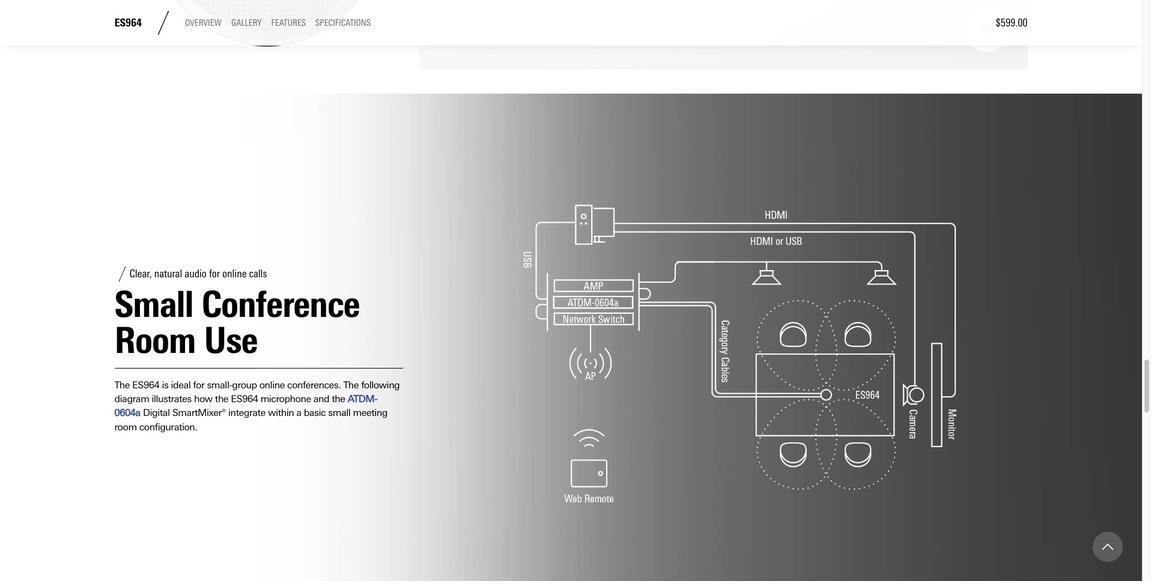 Task type: describe. For each thing, give the bounding box(es) containing it.
1 vertical spatial es964
[[132, 380, 160, 391]]

clear,
[[130, 268, 152, 281]]

2 product photo image from the left
[[419, 0, 1028, 70]]

natural
[[154, 268, 182, 281]]

1 the from the left
[[215, 394, 229, 405]]

features
[[271, 18, 306, 28]]

meeting
[[353, 408, 388, 419]]

0 horizontal spatial online
[[222, 268, 247, 281]]

small conference room use
[[115, 283, 360, 362]]

ideal
[[171, 380, 191, 391]]

0 vertical spatial es964
[[115, 16, 142, 29]]

configuration.
[[139, 422, 197, 433]]

specifications
[[316, 18, 371, 28]]

room
[[115, 422, 137, 433]]

online inside the es964 is ideal for small-group online conferences. the following diagram illustrates how the es964 microphone and the
[[260, 380, 285, 391]]

clear, natural audio for online calls
[[130, 268, 267, 281]]

following
[[361, 380, 400, 391]]

diagram
[[115, 394, 149, 405]]

a
[[297, 408, 302, 419]]

overview
[[185, 18, 222, 28]]

microphone
[[261, 394, 311, 405]]

divider line image
[[152, 11, 176, 35]]

small
[[115, 283, 193, 326]]

$599.00
[[997, 16, 1028, 29]]

0604a
[[115, 408, 141, 419]]

1 the from the left
[[115, 380, 130, 391]]

how
[[194, 394, 213, 405]]

conference
[[202, 283, 360, 326]]

smartmixer®
[[172, 408, 226, 419]]

small
[[328, 408, 351, 419]]

2 the from the left
[[344, 380, 359, 391]]

atdm-
[[348, 394, 378, 405]]

atdm- 0604a
[[115, 394, 378, 419]]

conferences.
[[287, 380, 341, 391]]

use
[[204, 319, 258, 362]]



Task type: vqa. For each thing, say whether or not it's contained in the screenshot.
the bottom 'for'
yes



Task type: locate. For each thing, give the bounding box(es) containing it.
0 horizontal spatial the
[[215, 394, 229, 405]]

product photo image
[[115, 0, 419, 70], [419, 0, 1028, 70]]

the
[[115, 380, 130, 391], [344, 380, 359, 391]]

es964
[[115, 16, 142, 29], [132, 380, 160, 391], [231, 394, 258, 405]]

0 vertical spatial online
[[222, 268, 247, 281]]

1 horizontal spatial for
[[209, 268, 220, 281]]

1 vertical spatial online
[[260, 380, 285, 391]]

basic
[[304, 408, 326, 419]]

the down small-
[[215, 394, 229, 405]]

0 horizontal spatial the
[[115, 380, 130, 391]]

1 vertical spatial for
[[193, 380, 205, 391]]

es964 left is
[[132, 380, 160, 391]]

the
[[215, 394, 229, 405], [332, 394, 345, 405]]

1 horizontal spatial the
[[332, 394, 345, 405]]

digital smartmixer® integrate within a basic small meeting room configuration.
[[115, 408, 388, 433]]

digital
[[143, 408, 170, 419]]

0 horizontal spatial for
[[193, 380, 205, 391]]

es964 left divider line image on the left of the page
[[115, 16, 142, 29]]

online left 'calls'
[[222, 268, 247, 281]]

2 vertical spatial es964
[[231, 394, 258, 405]]

calls
[[249, 268, 267, 281]]

online
[[222, 268, 247, 281], [260, 380, 285, 391]]

group
[[232, 380, 257, 391]]

the up 'diagram'
[[115, 380, 130, 391]]

the up atdm-
[[344, 380, 359, 391]]

1 horizontal spatial online
[[260, 380, 285, 391]]

arrow up image
[[1103, 542, 1114, 553]]

1 horizontal spatial the
[[344, 380, 359, 391]]

2 the from the left
[[332, 394, 345, 405]]

is
[[162, 380, 169, 391]]

integrate
[[228, 408, 266, 419]]

within
[[268, 408, 294, 419]]

and
[[314, 394, 330, 405]]

audio
[[185, 268, 207, 281]]

for up how
[[193, 380, 205, 391]]

online up microphone
[[260, 380, 285, 391]]

the up small
[[332, 394, 345, 405]]

gallery
[[232, 18, 262, 28]]

for
[[209, 268, 220, 281], [193, 380, 205, 391]]

atdm- 0604a link
[[115, 394, 378, 419]]

room
[[115, 319, 196, 362]]

small-
[[207, 380, 232, 391]]

for inside the es964 is ideal for small-group online conferences. the following diagram illustrates how the es964 microphone and the
[[193, 380, 205, 391]]

0 vertical spatial for
[[209, 268, 220, 281]]

es964 down group
[[231, 394, 258, 405]]

for right audio
[[209, 268, 220, 281]]

1 product photo image from the left
[[115, 0, 419, 70]]

illustrates
[[152, 394, 192, 405]]

the es964 is ideal for small-group online conferences. the following diagram illustrates how the es964 microphone and the
[[115, 380, 400, 405]]



